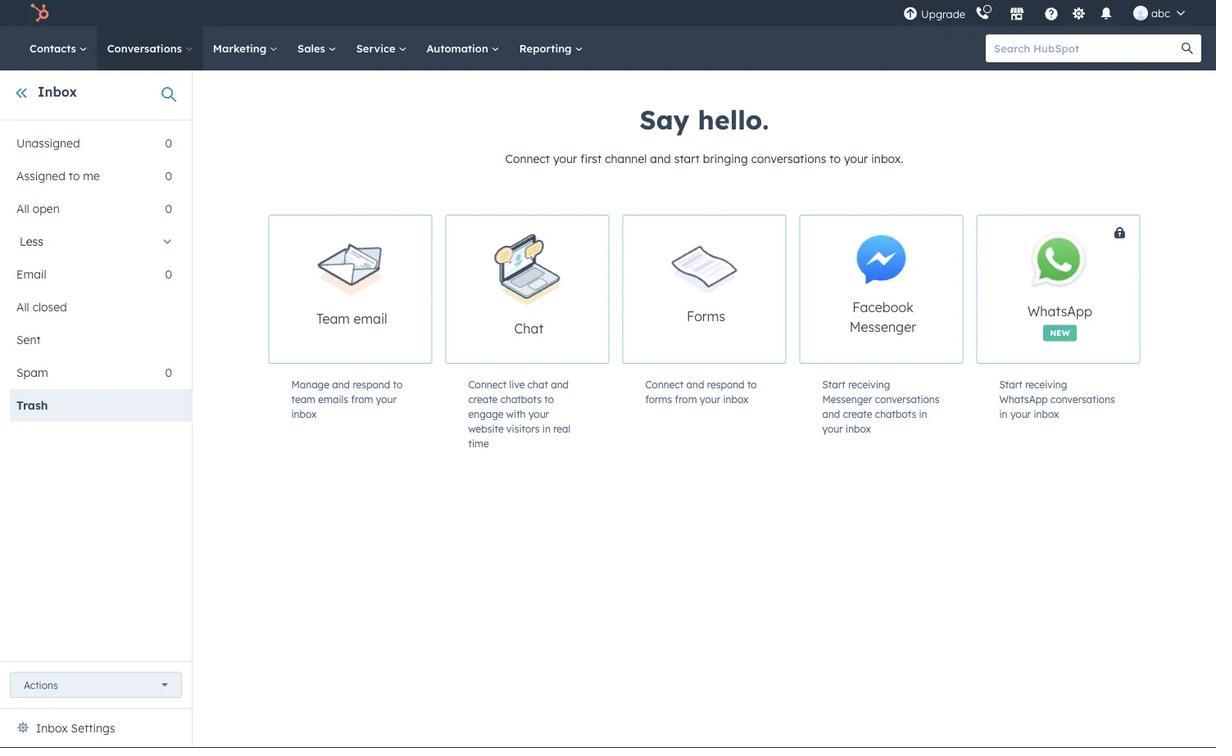 Task type: describe. For each thing, give the bounding box(es) containing it.
from inside connect and respond to forms from your inbox
[[675, 393, 697, 405]]

to inside connect and respond to forms from your inbox
[[748, 378, 757, 391]]

say hello.
[[640, 103, 769, 136]]

reporting
[[519, 41, 575, 55]]

new
[[1050, 328, 1070, 338]]

inbox settings link
[[36, 719, 115, 739]]

0 for all open
[[165, 202, 172, 216]]

trash
[[16, 398, 48, 413]]

start receiving messenger conversations and create chatbots in your inbox
[[823, 378, 940, 435]]

trash button
[[10, 389, 172, 422]]

engage
[[468, 408, 504, 420]]

whatsapp inside 'option'
[[1028, 303, 1093, 319]]

and inside connect and respond to forms from your inbox
[[687, 378, 704, 391]]

assigned to me
[[16, 169, 100, 183]]

channel
[[605, 152, 647, 166]]

messenger inside start receiving messenger conversations and create chatbots in your inbox
[[823, 393, 873, 405]]

conversations
[[107, 41, 185, 55]]

inbox for inbox settings
[[36, 721, 68, 736]]

connect and respond to forms from your inbox
[[646, 378, 757, 405]]

settings link
[[1069, 5, 1089, 22]]

email
[[16, 267, 46, 282]]

all open
[[16, 202, 60, 216]]

connect for forms
[[646, 378, 684, 391]]

automation
[[427, 41, 492, 55]]

sent
[[16, 333, 41, 347]]

0 for email
[[165, 267, 172, 282]]

your inside the manage and respond to team emails from your inbox
[[376, 393, 397, 405]]

spam
[[16, 366, 48, 380]]

notifications button
[[1093, 0, 1121, 26]]

reporting link
[[510, 26, 593, 70]]

whatsapp inside start receiving whatsapp conversations in your inbox
[[1000, 393, 1048, 405]]

search image
[[1182, 43, 1194, 54]]

messenger inside checkbox
[[850, 319, 917, 335]]

inbox inside start receiving whatsapp conversations in your inbox
[[1034, 408, 1059, 420]]

hubspot image
[[30, 3, 49, 23]]

0 horizontal spatial conversations
[[751, 152, 827, 166]]

none checkbox containing whatsapp
[[977, 215, 1201, 364]]

chat
[[514, 320, 544, 337]]

say
[[640, 103, 690, 136]]

Search HubSpot search field
[[986, 34, 1187, 62]]

time
[[468, 437, 489, 450]]

manage and respond to team emails from your inbox
[[291, 378, 403, 420]]

marketplaces image
[[1010, 7, 1025, 22]]

forms
[[687, 308, 726, 325]]

facebook messenger
[[850, 299, 917, 335]]

upgrade image
[[903, 7, 918, 22]]

live
[[510, 378, 525, 391]]

connect for chat
[[468, 378, 507, 391]]

email
[[354, 310, 387, 327]]

assigned
[[16, 169, 65, 183]]

unassigned
[[16, 136, 80, 150]]

website
[[468, 423, 504, 435]]

your inside connect and respond to forms from your inbox
[[700, 393, 721, 405]]

conversations for start receiving messenger conversations and create chatbots in your inbox
[[875, 393, 940, 405]]

abc
[[1152, 6, 1171, 20]]

create inside connect live chat and create chatbots to engage with your website visitors in real time
[[468, 393, 498, 405]]

upgrade
[[921, 7, 966, 21]]

gary orlando image
[[1134, 6, 1149, 20]]

whatsapp new
[[1028, 303, 1093, 338]]

search button
[[1174, 34, 1202, 62]]

chat
[[528, 378, 548, 391]]

start for start receiving messenger conversations and create chatbots in your inbox
[[823, 378, 846, 391]]

actions
[[24, 679, 58, 691]]

real
[[553, 423, 571, 435]]

in inside start receiving whatsapp conversations in your inbox
[[1000, 408, 1008, 420]]

team
[[291, 393, 316, 405]]

and inside connect live chat and create chatbots to engage with your website visitors in real time
[[551, 378, 569, 391]]

facebook
[[853, 299, 914, 316]]

create inside start receiving messenger conversations and create chatbots in your inbox
[[843, 408, 873, 420]]

all for all closed
[[16, 300, 29, 314]]

Forms checkbox
[[623, 215, 787, 364]]



Task type: locate. For each thing, give the bounding box(es) containing it.
inbox inside start receiving messenger conversations and create chatbots in your inbox
[[846, 423, 871, 435]]

closed
[[32, 300, 67, 314]]

inbox
[[38, 84, 77, 100], [36, 721, 68, 736]]

less
[[20, 234, 43, 249]]

in inside connect live chat and create chatbots to engage with your website visitors in real time
[[542, 423, 551, 435]]

start inside start receiving messenger conversations and create chatbots in your inbox
[[823, 378, 846, 391]]

inbox inside connect and respond to forms from your inbox
[[723, 393, 749, 405]]

connect live chat and create chatbots to engage with your website visitors in real time
[[468, 378, 571, 450]]

connect up engage
[[468, 378, 507, 391]]

inbox left settings
[[36, 721, 68, 736]]

to inside connect live chat and create chatbots to engage with your website visitors in real time
[[545, 393, 554, 405]]

menu containing abc
[[902, 0, 1197, 26]]

0 horizontal spatial from
[[351, 393, 373, 405]]

contacts link
[[20, 26, 97, 70]]

all left closed
[[16, 300, 29, 314]]

your inside start receiving messenger conversations and create chatbots in your inbox
[[823, 423, 843, 435]]

0 horizontal spatial respond
[[353, 378, 390, 391]]

team
[[317, 310, 350, 327]]

connect up forms
[[646, 378, 684, 391]]

respond inside connect and respond to forms from your inbox
[[707, 378, 745, 391]]

0 vertical spatial chatbots
[[501, 393, 542, 405]]

all for all open
[[16, 202, 29, 216]]

respond inside the manage and respond to team emails from your inbox
[[353, 378, 390, 391]]

chatbots
[[501, 393, 542, 405], [875, 408, 917, 420]]

inbox
[[723, 393, 749, 405], [291, 408, 317, 420], [1034, 408, 1059, 420], [846, 423, 871, 435]]

1 horizontal spatial create
[[843, 408, 873, 420]]

all
[[16, 202, 29, 216], [16, 300, 29, 314]]

2 all from the top
[[16, 300, 29, 314]]

from right forms
[[675, 393, 697, 405]]

connect your first channel and start bringing conversations to your inbox.
[[505, 152, 904, 166]]

start receiving whatsapp conversations in your inbox
[[1000, 378, 1116, 420]]

0 vertical spatial inbox
[[38, 84, 77, 100]]

your
[[553, 152, 577, 166], [844, 152, 868, 166], [376, 393, 397, 405], [700, 393, 721, 405], [529, 408, 549, 420], [1011, 408, 1031, 420], [823, 423, 843, 435]]

forms
[[646, 393, 672, 405]]

0 vertical spatial all
[[16, 202, 29, 216]]

5 0 from the top
[[165, 366, 172, 380]]

all left open
[[16, 202, 29, 216]]

0 for spam
[[165, 366, 172, 380]]

None checkbox
[[977, 215, 1201, 364]]

1 receiving from the left
[[849, 378, 890, 391]]

1 horizontal spatial respond
[[707, 378, 745, 391]]

1 vertical spatial whatsapp
[[1000, 393, 1048, 405]]

connect left first
[[505, 152, 550, 166]]

1 vertical spatial messenger
[[823, 393, 873, 405]]

2 horizontal spatial conversations
[[1051, 393, 1116, 405]]

0 horizontal spatial in
[[542, 423, 551, 435]]

1 horizontal spatial from
[[675, 393, 697, 405]]

0 horizontal spatial start
[[823, 378, 846, 391]]

to
[[830, 152, 841, 166], [69, 169, 80, 183], [393, 378, 403, 391], [748, 378, 757, 391], [545, 393, 554, 405]]

your inside start receiving whatsapp conversations in your inbox
[[1011, 408, 1031, 420]]

team email
[[317, 310, 387, 327]]

1 start from the left
[[823, 378, 846, 391]]

Facebook Messenger checkbox
[[800, 215, 964, 364]]

automation link
[[417, 26, 510, 70]]

and inside start receiving messenger conversations and create chatbots in your inbox
[[823, 408, 840, 420]]

me
[[83, 169, 100, 183]]

2 0 from the top
[[165, 169, 172, 183]]

inbox inside the manage and respond to team emails from your inbox
[[291, 408, 317, 420]]

connect inside connect live chat and create chatbots to engage with your website visitors in real time
[[468, 378, 507, 391]]

calling icon button
[[969, 2, 997, 24]]

respond for forms
[[707, 378, 745, 391]]

0 vertical spatial whatsapp
[[1028, 303, 1093, 319]]

from
[[351, 393, 373, 405], [675, 393, 697, 405]]

4 0 from the top
[[165, 267, 172, 282]]

respond for team email
[[353, 378, 390, 391]]

start inside start receiving whatsapp conversations in your inbox
[[1000, 378, 1023, 391]]

abc button
[[1124, 0, 1195, 26]]

conversations for start receiving whatsapp conversations in your inbox
[[1051, 393, 1116, 405]]

conversations
[[751, 152, 827, 166], [875, 393, 940, 405], [1051, 393, 1116, 405]]

start for start receiving whatsapp conversations in your inbox
[[1000, 378, 1023, 391]]

sales
[[298, 41, 328, 55]]

all inside button
[[16, 300, 29, 314]]

receiving inside start receiving whatsapp conversations in your inbox
[[1026, 378, 1068, 391]]

1 vertical spatial create
[[843, 408, 873, 420]]

1 horizontal spatial receiving
[[1026, 378, 1068, 391]]

first
[[581, 152, 602, 166]]

receiving for messenger
[[849, 378, 890, 391]]

hello.
[[698, 103, 769, 136]]

3 0 from the top
[[165, 202, 172, 216]]

Chat checkbox
[[446, 215, 609, 364]]

1 horizontal spatial conversations
[[875, 393, 940, 405]]

settings
[[71, 721, 115, 736]]

receiving for whatsapp
[[1026, 378, 1068, 391]]

with
[[506, 408, 526, 420]]

2 from from the left
[[675, 393, 697, 405]]

1 horizontal spatial start
[[1000, 378, 1023, 391]]

create
[[468, 393, 498, 405], [843, 408, 873, 420]]

respond down forms
[[707, 378, 745, 391]]

sent button
[[10, 324, 172, 357]]

inbox.
[[872, 152, 904, 166]]

from inside the manage and respond to team emails from your inbox
[[351, 393, 373, 405]]

and inside the manage and respond to team emails from your inbox
[[332, 378, 350, 391]]

Team email checkbox
[[268, 215, 432, 364]]

calling icon image
[[976, 6, 990, 21]]

hubspot link
[[20, 3, 61, 23]]

all closed button
[[10, 291, 172, 324]]

visitors
[[507, 423, 540, 435]]

receiving
[[849, 378, 890, 391], [1026, 378, 1068, 391]]

1 all from the top
[[16, 202, 29, 216]]

menu
[[902, 0, 1197, 26]]

notifications image
[[1099, 7, 1114, 22]]

1 vertical spatial chatbots
[[875, 408, 917, 420]]

in
[[919, 408, 928, 420], [1000, 408, 1008, 420], [542, 423, 551, 435]]

all closed
[[16, 300, 67, 314]]

1 vertical spatial inbox
[[36, 721, 68, 736]]

from right emails
[[351, 393, 373, 405]]

1 vertical spatial all
[[16, 300, 29, 314]]

0
[[165, 136, 172, 150], [165, 169, 172, 183], [165, 202, 172, 216], [165, 267, 172, 282], [165, 366, 172, 380]]

contacts
[[30, 41, 79, 55]]

0 for unassigned
[[165, 136, 172, 150]]

inbox down contacts link
[[38, 84, 77, 100]]

emails
[[318, 393, 348, 405]]

0 vertical spatial messenger
[[850, 319, 917, 335]]

receiving down new
[[1026, 378, 1068, 391]]

bringing
[[703, 152, 748, 166]]

service
[[356, 41, 399, 55]]

chatbots inside start receiving messenger conversations and create chatbots in your inbox
[[875, 408, 917, 420]]

receiving down facebook messenger on the top right
[[849, 378, 890, 391]]

1 from from the left
[[351, 393, 373, 405]]

1 horizontal spatial in
[[919, 408, 928, 420]]

0 horizontal spatial chatbots
[[501, 393, 542, 405]]

2 respond from the left
[[707, 378, 745, 391]]

start
[[823, 378, 846, 391], [1000, 378, 1023, 391]]

1 horizontal spatial chatbots
[[875, 408, 917, 420]]

2 horizontal spatial in
[[1000, 408, 1008, 420]]

your inside connect live chat and create chatbots to engage with your website visitors in real time
[[529, 408, 549, 420]]

respond right manage on the left bottom
[[353, 378, 390, 391]]

manage
[[291, 378, 329, 391]]

service link
[[346, 26, 417, 70]]

messenger
[[850, 319, 917, 335], [823, 393, 873, 405]]

1 respond from the left
[[353, 378, 390, 391]]

to inside the manage and respond to team emails from your inbox
[[393, 378, 403, 391]]

marketing
[[213, 41, 270, 55]]

2 receiving from the left
[[1026, 378, 1068, 391]]

settings image
[[1072, 7, 1087, 22]]

open
[[32, 202, 60, 216]]

0 vertical spatial create
[[468, 393, 498, 405]]

and
[[650, 152, 671, 166], [332, 378, 350, 391], [551, 378, 569, 391], [687, 378, 704, 391], [823, 408, 840, 420]]

conversations link
[[97, 26, 203, 70]]

sales link
[[288, 26, 346, 70]]

in inside start receiving messenger conversations and create chatbots in your inbox
[[919, 408, 928, 420]]

connect
[[505, 152, 550, 166], [468, 378, 507, 391], [646, 378, 684, 391]]

0 for assigned to me
[[165, 169, 172, 183]]

marketing link
[[203, 26, 288, 70]]

2 start from the left
[[1000, 378, 1023, 391]]

conversations inside start receiving whatsapp conversations in your inbox
[[1051, 393, 1116, 405]]

conversations inside start receiving messenger conversations and create chatbots in your inbox
[[875, 393, 940, 405]]

chatbots inside connect live chat and create chatbots to engage with your website visitors in real time
[[501, 393, 542, 405]]

whatsapp
[[1028, 303, 1093, 319], [1000, 393, 1048, 405]]

start
[[674, 152, 700, 166]]

respond
[[353, 378, 390, 391], [707, 378, 745, 391]]

actions button
[[10, 672, 182, 698]]

marketplaces button
[[1000, 0, 1035, 26]]

receiving inside start receiving messenger conversations and create chatbots in your inbox
[[849, 378, 890, 391]]

0 horizontal spatial receiving
[[849, 378, 890, 391]]

inbox settings
[[36, 721, 115, 736]]

help image
[[1044, 7, 1059, 22]]

0 horizontal spatial create
[[468, 393, 498, 405]]

inbox for inbox
[[38, 84, 77, 100]]

1 0 from the top
[[165, 136, 172, 150]]

help button
[[1038, 0, 1066, 26]]

connect inside connect and respond to forms from your inbox
[[646, 378, 684, 391]]



Task type: vqa. For each thing, say whether or not it's contained in the screenshot.


